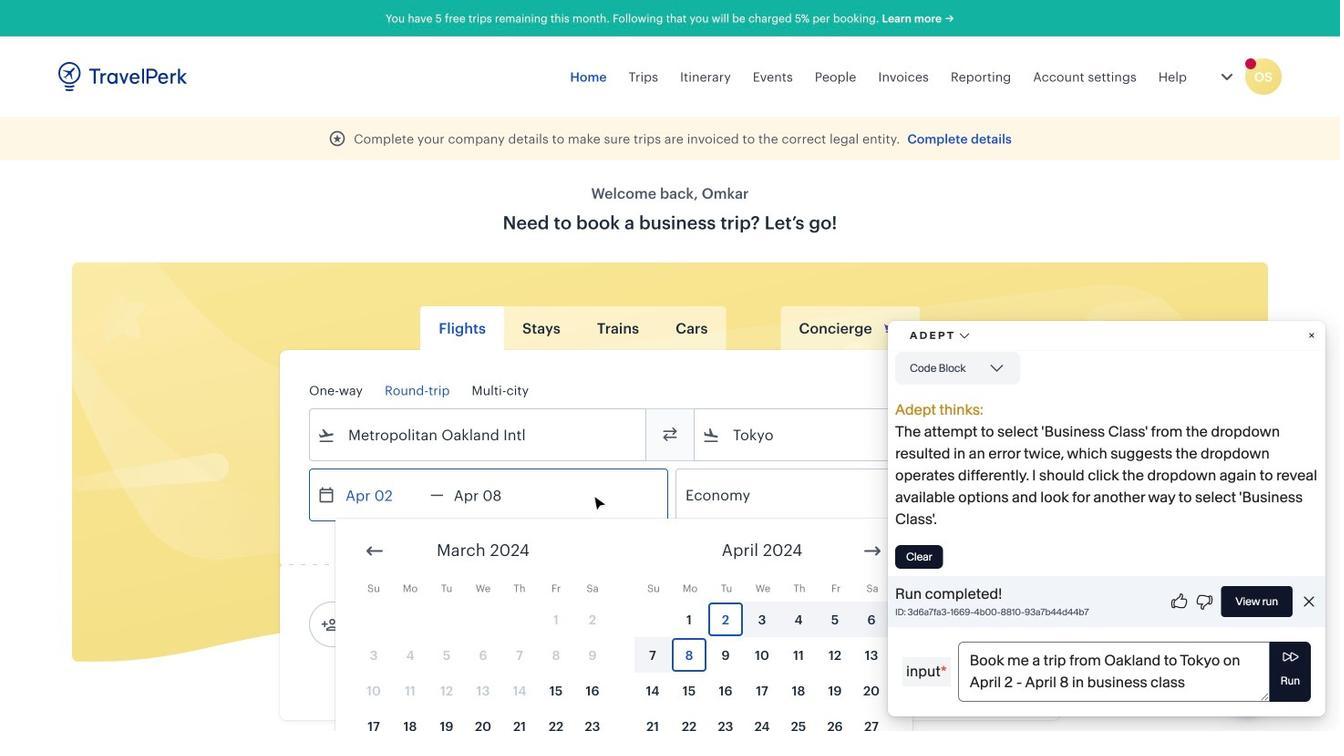Task type: vqa. For each thing, say whether or not it's contained in the screenshot.
Depart field
no



Task type: locate. For each thing, give the bounding box(es) containing it.
Return text field
[[444, 470, 539, 521]]

move forward to switch to the next month. image
[[862, 540, 884, 562]]

move backward to switch to the previous month. image
[[364, 540, 386, 562]]

calendar application
[[336, 519, 1341, 731]]

From search field
[[336, 420, 622, 450]]

Depart text field
[[336, 470, 430, 521]]



Task type: describe. For each thing, give the bounding box(es) containing it.
To search field
[[720, 420, 1007, 450]]



